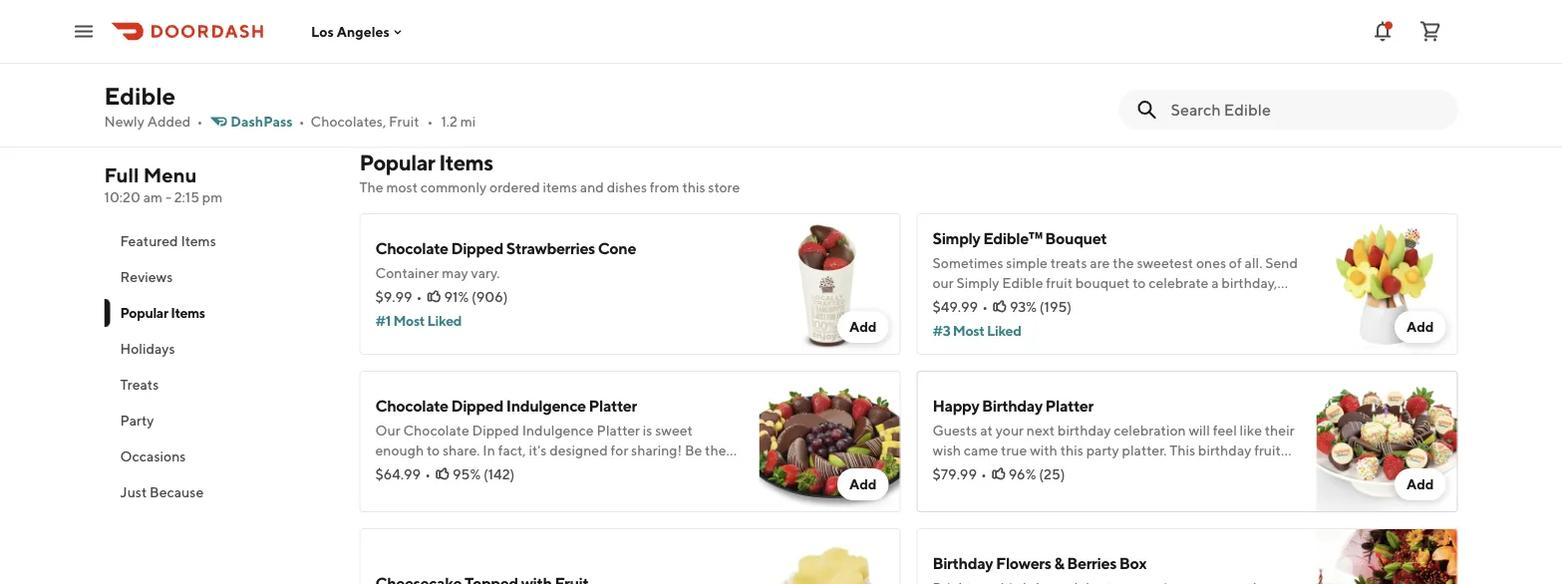 Task type: locate. For each thing, give the bounding box(es) containing it.
chocolate up $64.99 •
[[375, 396, 448, 415]]

1 vertical spatial dipped
[[451, 396, 504, 415]]

most right #1
[[393, 313, 425, 329]]

• left 1.2 on the left
[[427, 113, 433, 130]]

los
[[311, 23, 334, 40]]

birthday left flowers
[[933, 554, 993, 573]]

chocolate inside chocolate dipped strawberries cone container may vary.
[[375, 239, 448, 258]]

add for chocolate dipped indulgence platter
[[850, 476, 877, 493]]

just
[[120, 484, 147, 501]]

occasions button
[[104, 439, 336, 475]]

$9.99
[[375, 289, 412, 305]]

• right added
[[197, 113, 203, 130]]

reviews button
[[104, 259, 336, 295]]

birthday flowers & berries box
[[933, 554, 1147, 573]]

93%
[[1010, 299, 1037, 315]]

popular inside the popular items the most commonly ordered items and dishes from this store
[[359, 150, 435, 176]]

add button for happy birthday platter
[[1395, 469, 1446, 501]]

0 vertical spatial dipped
[[451, 239, 504, 258]]

treats button
[[104, 367, 336, 403]]

2 dipped from the top
[[451, 396, 504, 415]]

vary.
[[471, 265, 500, 281]]

2 platter from the left
[[1046, 396, 1094, 415]]

los angeles button
[[311, 23, 406, 40]]

to
[[441, 34, 453, 51]]

0 horizontal spatial liked
[[427, 313, 462, 329]]

91% (906)
[[444, 289, 508, 305]]

96%
[[1009, 466, 1037, 483]]

items inside the popular items the most commonly ordered items and dishes from this store
[[439, 150, 493, 176]]

fruit
[[389, 113, 419, 130]]

just because button
[[104, 475, 336, 511]]

0 items, open order cart image
[[1419, 19, 1443, 43]]

items
[[543, 179, 577, 195]]

chocolates, fruit • 1.2 mi
[[311, 113, 476, 130]]

simply
[[933, 229, 981, 248]]

holidays
[[120, 341, 175, 357]]

popular up most
[[359, 150, 435, 176]]

add button
[[838, 311, 889, 343], [1395, 311, 1446, 343], [838, 469, 889, 501], [1395, 469, 1446, 501]]

1 horizontal spatial popular
[[359, 150, 435, 176]]

platter right indulgence
[[589, 396, 637, 415]]

$9.99 •
[[375, 289, 422, 305]]

1 vertical spatial chocolate
[[375, 396, 448, 415]]

95% (142)
[[453, 466, 515, 483]]

-
[[165, 189, 171, 205]]

1 chocolate from the top
[[375, 239, 448, 258]]

chocolate dipped strawberries cone container may vary.
[[375, 239, 636, 281]]

birthday right 'happy' at the right bottom
[[982, 396, 1043, 415]]

liked down 91%
[[427, 313, 462, 329]]

reviews
[[120, 269, 173, 285]]

0 horizontal spatial popular
[[120, 305, 168, 321]]

popular down reviews
[[120, 305, 168, 321]]

platter up (25)
[[1046, 396, 1094, 415]]

platter
[[589, 396, 637, 415], [1046, 396, 1094, 415]]

notification bell image
[[1371, 19, 1395, 43]]

items down reviews button
[[171, 305, 205, 321]]

add for happy birthday platter
[[1407, 476, 1434, 493]]

1 horizontal spatial most
[[953, 323, 985, 339]]

• up #1 most liked
[[416, 289, 422, 305]]

2 vertical spatial items
[[171, 305, 205, 321]]

95%
[[453, 466, 481, 483]]

dipped up "95% (142)" at the left bottom of page
[[451, 396, 504, 415]]

items inside featured items button
[[181, 233, 216, 249]]

$64.99 •
[[375, 466, 431, 483]]

liked down "93%"
[[987, 323, 1022, 339]]

items up commonly
[[439, 150, 493, 176]]

$64.99
[[375, 466, 421, 483]]

berries
[[1067, 554, 1117, 573]]

indulgence
[[506, 396, 586, 415]]

be the first to review
[[371, 34, 496, 51]]

items
[[439, 150, 493, 176], [181, 233, 216, 249], [171, 305, 205, 321]]

1 platter from the left
[[589, 396, 637, 415]]

1 dipped from the top
[[451, 239, 504, 258]]

popular items the most commonly ordered items and dishes from this store
[[359, 150, 740, 195]]

dipped up vary.
[[451, 239, 504, 258]]

chocolate for chocolate dipped indulgence platter
[[375, 396, 448, 415]]

0 vertical spatial popular
[[359, 150, 435, 176]]

• right $79.99
[[981, 466, 987, 483]]

full
[[104, 164, 139, 187]]

• right dashpass
[[299, 113, 305, 130]]

occasions
[[120, 448, 186, 465]]

1 horizontal spatial platter
[[1046, 396, 1094, 415]]

liked
[[427, 313, 462, 329], [987, 323, 1022, 339]]

popular items
[[120, 305, 205, 321]]

$79.99
[[933, 466, 977, 483]]

2:15
[[174, 189, 199, 205]]

simply edible™ bouquet
[[933, 229, 1107, 248]]

happy
[[933, 396, 980, 415]]

add button for chocolate dipped strawberries cone
[[838, 311, 889, 343]]

items for popular items the most commonly ordered items and dishes from this store
[[439, 150, 493, 176]]

0 vertical spatial chocolate
[[375, 239, 448, 258]]

from
[[650, 179, 680, 195]]

popular for popular items
[[120, 305, 168, 321]]

chocolate
[[375, 239, 448, 258], [375, 396, 448, 415]]

cheesecake topped with fruit image
[[759, 529, 901, 584]]

• up #3 most liked
[[982, 299, 988, 315]]

featured items button
[[104, 223, 336, 259]]

91%
[[444, 289, 469, 305]]

Item Search search field
[[1171, 99, 1442, 121]]

2 chocolate from the top
[[375, 396, 448, 415]]

add button for simply edible™ bouquet
[[1395, 311, 1446, 343]]

add
[[850, 319, 877, 335], [1407, 319, 1434, 335], [850, 476, 877, 493], [1407, 476, 1434, 493]]

1 vertical spatial popular
[[120, 305, 168, 321]]

pm
[[202, 189, 223, 205]]

items up reviews button
[[181, 233, 216, 249]]

los angeles
[[311, 23, 390, 40]]

just because
[[120, 484, 204, 501]]

0 vertical spatial items
[[439, 150, 493, 176]]

am
[[143, 189, 163, 205]]

1 vertical spatial birthday
[[933, 554, 993, 573]]

popular for popular items the most commonly ordered items and dishes from this store
[[359, 150, 435, 176]]

box
[[1120, 554, 1147, 573]]

birthday
[[982, 396, 1043, 415], [933, 554, 993, 573]]

1 horizontal spatial liked
[[987, 323, 1022, 339]]

0 horizontal spatial most
[[393, 313, 425, 329]]

dipped
[[451, 239, 504, 258], [451, 396, 504, 415]]

liked for chocolate dipped strawberries cone
[[427, 313, 462, 329]]

happy birthday platter
[[933, 396, 1094, 415]]

1 vertical spatial items
[[181, 233, 216, 249]]

0 horizontal spatial platter
[[589, 396, 637, 415]]

popular
[[359, 150, 435, 176], [120, 305, 168, 321]]

bouquet
[[1045, 229, 1107, 248]]

strawberries
[[506, 239, 595, 258]]

chocolate up "container"
[[375, 239, 448, 258]]

• right '$64.99'
[[425, 466, 431, 483]]

chocolate dipped indulgence platter image
[[759, 371, 901, 513]]

commonly
[[421, 179, 487, 195]]

• for $64.99
[[425, 466, 431, 483]]

most down $49.99 •
[[953, 323, 985, 339]]

• for dashpass
[[299, 113, 305, 130]]

most for simply edible™ bouquet
[[953, 323, 985, 339]]

dipped inside chocolate dipped strawberries cone container may vary.
[[451, 239, 504, 258]]



Task type: vqa. For each thing, say whether or not it's contained in the screenshot.
With in the Matcha Einspanner Ceremonial grade matcha latte topped with our signature cream top. $9.00
no



Task type: describe. For each thing, give the bounding box(es) containing it.
dipped for strawberries
[[451, 239, 504, 258]]

featured
[[120, 233, 178, 249]]

add for chocolate dipped strawberries cone
[[850, 319, 877, 335]]

96% (25)
[[1009, 466, 1065, 483]]

(195)
[[1040, 299, 1072, 315]]

edible
[[104, 81, 176, 110]]

menu
[[143, 164, 197, 187]]

simply edible™ bouquet image
[[1317, 213, 1458, 355]]

cone
[[598, 239, 636, 258]]

chocolate for chocolate dipped strawberries cone container may vary.
[[375, 239, 448, 258]]

&
[[1054, 554, 1064, 573]]

items for featured items
[[181, 233, 216, 249]]

(25)
[[1039, 466, 1065, 483]]

party button
[[104, 403, 336, 439]]

chocolates,
[[311, 113, 386, 130]]

holidays button
[[104, 331, 336, 367]]

93% (195)
[[1010, 299, 1072, 315]]

most
[[386, 179, 418, 195]]

#3
[[933, 323, 951, 339]]

the
[[391, 34, 412, 51]]

newly added •
[[104, 113, 203, 130]]

and
[[580, 179, 604, 195]]

open menu image
[[72, 19, 96, 43]]

add button for chocolate dipped indulgence platter
[[838, 469, 889, 501]]

may
[[442, 265, 468, 281]]

(142)
[[484, 466, 515, 483]]

edible™
[[983, 229, 1043, 248]]

items for popular items
[[171, 305, 205, 321]]

container
[[375, 265, 439, 281]]

newly
[[104, 113, 144, 130]]

10:20
[[104, 189, 141, 205]]

#1 most liked
[[375, 313, 462, 329]]

liked for simply edible™ bouquet
[[987, 323, 1022, 339]]

the
[[359, 179, 384, 195]]

$49.99
[[933, 299, 978, 315]]

• for $79.99
[[981, 466, 987, 483]]

full menu 10:20 am - 2:15 pm
[[104, 164, 223, 205]]

be
[[371, 34, 388, 51]]

• for $49.99
[[982, 299, 988, 315]]

chocolate dipped indulgence platter
[[375, 396, 637, 415]]

this
[[682, 179, 706, 195]]

featured items
[[120, 233, 216, 249]]

ordered
[[490, 179, 540, 195]]

dipped for indulgence
[[451, 396, 504, 415]]

party
[[120, 412, 154, 429]]

angeles
[[337, 23, 390, 40]]

chocolate dipped strawberries cone image
[[759, 213, 901, 355]]

store
[[708, 179, 740, 195]]

first
[[414, 34, 438, 51]]

add for simply edible™ bouquet
[[1407, 319, 1434, 335]]

$49.99 •
[[933, 299, 988, 315]]

dashpass •
[[231, 113, 305, 130]]

flowers
[[996, 554, 1052, 573]]

happy birthday platter image
[[1317, 371, 1458, 513]]

because
[[150, 484, 204, 501]]

#3 most liked
[[933, 323, 1022, 339]]

$79.99 •
[[933, 466, 987, 483]]

1.2
[[441, 113, 458, 130]]

dishes
[[607, 179, 647, 195]]

• for $9.99
[[416, 289, 422, 305]]

dashpass
[[231, 113, 293, 130]]

(906)
[[472, 289, 508, 305]]

0 vertical spatial birthday
[[982, 396, 1043, 415]]

treats
[[120, 376, 159, 393]]

review
[[456, 34, 496, 51]]

#1
[[375, 313, 391, 329]]

most for chocolate dipped strawberries cone
[[393, 313, 425, 329]]

added
[[147, 113, 191, 130]]

mi
[[460, 113, 476, 130]]

birthday flowers & berries box image
[[1317, 529, 1458, 584]]



